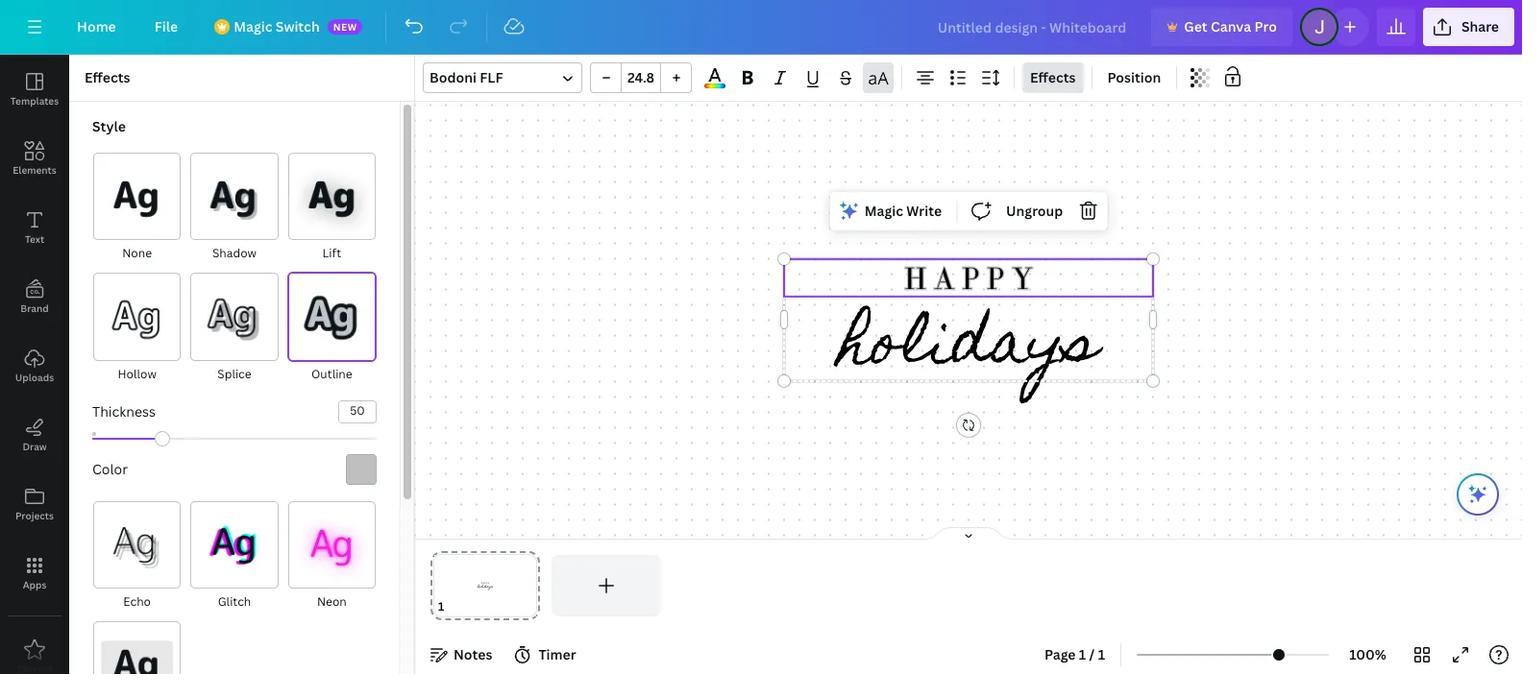 Task type: vqa. For each thing, say whether or not it's contained in the screenshot.
9
no



Task type: describe. For each thing, give the bounding box(es) containing it.
magic write
[[865, 201, 942, 220]]

file button
[[139, 8, 193, 46]]

Page title text field
[[453, 598, 460, 617]]

style element
[[85, 117, 377, 675]]

hide pages image
[[923, 527, 1015, 542]]

holidays
[[839, 287, 1099, 408]]

thickness
[[92, 402, 156, 421]]

text
[[25, 233, 44, 246]]

get canva pro
[[1184, 17, 1277, 36]]

lift button
[[287, 152, 377, 265]]

pro
[[1255, 17, 1277, 36]]

page 1 image
[[431, 556, 540, 617]]

page
[[1045, 646, 1076, 664]]

bodoni
[[430, 68, 477, 87]]

brand
[[20, 302, 49, 315]]

projects
[[15, 509, 54, 523]]

get canva pro button
[[1152, 8, 1293, 46]]

neon button
[[287, 501, 377, 613]]

templates button
[[0, 55, 69, 124]]

new
[[333, 20, 357, 34]]

uploads button
[[0, 332, 69, 401]]

draw button
[[0, 401, 69, 470]]

position button
[[1100, 62, 1169, 93]]

100% button
[[1337, 640, 1400, 671]]

outline button
[[287, 272, 377, 385]]

shadow
[[212, 245, 257, 262]]

splice
[[218, 366, 252, 382]]

glitch button
[[190, 501, 279, 613]]

ungroup button
[[999, 195, 1071, 226]]

timer
[[539, 646, 576, 664]]

1 effects from the left
[[85, 68, 130, 87]]

hollow
[[118, 366, 157, 382]]

timer button
[[508, 640, 584, 671]]

100%
[[1350, 646, 1387, 664]]

draw
[[22, 440, 47, 454]]

color range image
[[705, 84, 726, 88]]

Design title text field
[[923, 8, 1144, 46]]

– – number field
[[628, 68, 655, 87]]

file
[[155, 17, 178, 36]]

templates
[[10, 94, 59, 108]]

projects button
[[0, 470, 69, 539]]

elements button
[[0, 124, 69, 193]]

1 1 from the left
[[1079, 646, 1086, 664]]

notes
[[454, 646, 493, 664]]



Task type: locate. For each thing, give the bounding box(es) containing it.
1 vertical spatial magic
[[865, 201, 904, 220]]

text button
[[0, 193, 69, 262]]

effects down design title text field
[[1030, 68, 1076, 87]]

page 1 / 1
[[1045, 646, 1106, 664]]

Thickness text field
[[339, 402, 376, 423]]

0 horizontal spatial effects
[[85, 68, 130, 87]]

1 horizontal spatial effects
[[1030, 68, 1076, 87]]

share button
[[1424, 8, 1515, 46]]

echo
[[123, 594, 151, 610]]

1
[[1079, 646, 1086, 664], [1098, 646, 1106, 664]]

1 horizontal spatial 1
[[1098, 646, 1106, 664]]

neon
[[317, 594, 347, 610]]

effects inside dropdown button
[[1030, 68, 1076, 87]]

magic
[[234, 17, 273, 36], [865, 201, 904, 220]]

magic left write
[[865, 201, 904, 220]]

hollow button
[[92, 272, 182, 385]]

share
[[1462, 17, 1500, 36]]

shadow button
[[190, 152, 279, 265]]

none button
[[92, 152, 182, 265]]

echo button
[[92, 501, 182, 613]]

1 left /
[[1079, 646, 1086, 664]]

write
[[907, 201, 942, 220]]

elements
[[13, 163, 56, 177]]

position
[[1108, 68, 1161, 87]]

happy
[[905, 261, 1041, 295], [905, 261, 1041, 295]]

effects
[[85, 68, 130, 87], [1030, 68, 1076, 87]]

side panel tab list
[[0, 55, 69, 675]]

group
[[590, 62, 692, 93]]

magic inside "main" menu bar
[[234, 17, 273, 36]]

apps
[[23, 579, 47, 592]]

uploads
[[15, 371, 54, 385]]

magic switch
[[234, 17, 320, 36]]

bodoni flf
[[430, 68, 503, 87]]

home
[[77, 17, 116, 36]]

apps button
[[0, 539, 69, 608]]

outline
[[311, 366, 352, 382]]

magic for magic switch
[[234, 17, 273, 36]]

home link
[[62, 8, 131, 46]]

flf
[[480, 68, 503, 87]]

2 effects from the left
[[1030, 68, 1076, 87]]

#bfbfbf image
[[346, 454, 377, 485], [346, 454, 377, 485]]

/
[[1090, 646, 1095, 664]]

0 horizontal spatial magic
[[234, 17, 273, 36]]

brand button
[[0, 262, 69, 332]]

magic for magic write
[[865, 201, 904, 220]]

effects button
[[1023, 62, 1084, 93]]

get
[[1184, 17, 1208, 36]]

glitch
[[218, 594, 251, 610]]

0 horizontal spatial 1
[[1079, 646, 1086, 664]]

2 1 from the left
[[1098, 646, 1106, 664]]

canva
[[1211, 17, 1252, 36]]

canva assistant image
[[1467, 484, 1490, 507]]

bodoni flf button
[[423, 62, 583, 93]]

magic inside button
[[865, 201, 904, 220]]

notes button
[[423, 640, 500, 671]]

splice button
[[190, 272, 279, 385]]

main menu bar
[[0, 0, 1523, 55]]

1 right /
[[1098, 646, 1106, 664]]

lift
[[323, 245, 341, 262]]

style
[[92, 117, 126, 136]]

0 vertical spatial magic
[[234, 17, 273, 36]]

magic write button
[[834, 195, 950, 226]]

ungroup
[[1006, 201, 1063, 220]]

none
[[122, 245, 152, 262]]

effects up style
[[85, 68, 130, 87]]

color
[[92, 460, 128, 478]]

switch
[[276, 17, 320, 36]]

1 horizontal spatial magic
[[865, 201, 904, 220]]

magic left switch
[[234, 17, 273, 36]]



